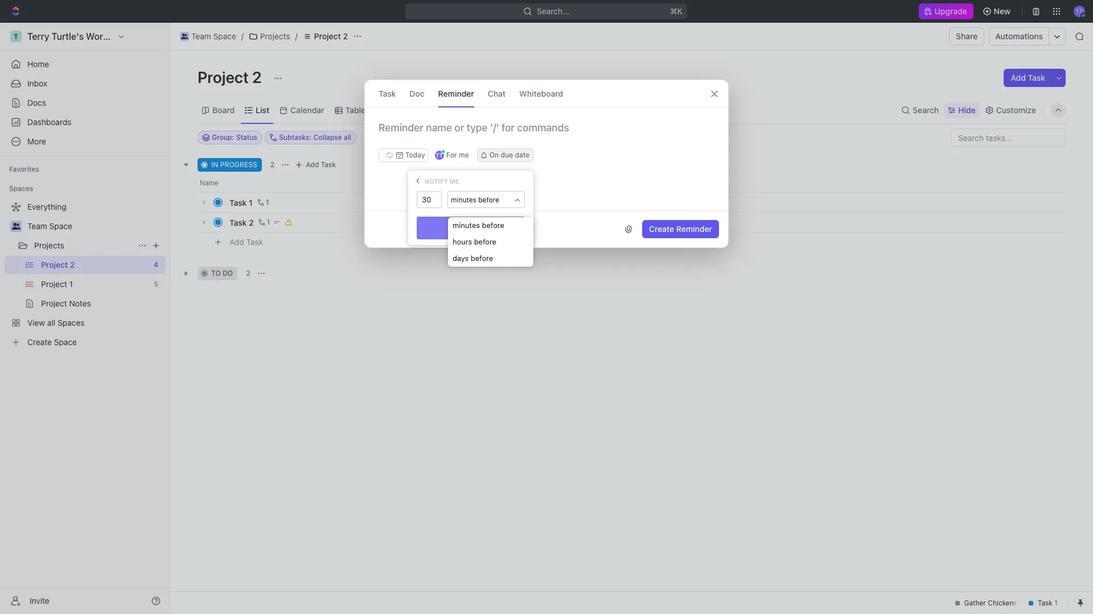 Task type: describe. For each thing, give the bounding box(es) containing it.
2 vertical spatial add task
[[229, 237, 263, 247]]

task 2
[[229, 218, 254, 227]]

invite
[[30, 596, 49, 606]]

minutes inside minutes before dropdown button
[[451, 196, 477, 204]]

0 vertical spatial team
[[191, 31, 211, 41]]

new
[[994, 6, 1011, 16]]

calendar link
[[288, 102, 324, 118]]

table
[[345, 105, 366, 115]]

1 up task 2
[[249, 198, 253, 208]]

docs
[[27, 98, 46, 108]]

on due date button
[[477, 149, 534, 162]]

hours
[[453, 237, 472, 247]]

table link
[[343, 102, 366, 118]]

⌘k
[[671, 6, 683, 16]]

dashboards
[[27, 117, 72, 127]]

calendar
[[291, 105, 324, 115]]

doc
[[410, 89, 425, 98]]

2 / from the left
[[295, 31, 298, 41]]

1 / from the left
[[241, 31, 244, 41]]

0 vertical spatial add task
[[1011, 73, 1045, 83]]

share button
[[949, 27, 985, 46]]

hours before
[[453, 237, 497, 247]]

before inside dropdown button
[[478, 196, 499, 204]]

board
[[212, 105, 235, 115]]

whiteboard
[[519, 89, 563, 98]]

notify me
[[425, 177, 459, 185]]

0 vertical spatial space
[[213, 31, 236, 41]]

automations
[[996, 31, 1043, 41]]

sidebar navigation
[[0, 23, 170, 615]]

hide
[[958, 105, 976, 115]]

before down hours before
[[471, 254, 493, 263]]

project 2 link
[[300, 30, 351, 43]]

assignees
[[475, 133, 508, 142]]

create reminder button
[[642, 220, 719, 239]]

tree inside sidebar navigation
[[5, 198, 165, 352]]

search
[[913, 105, 939, 115]]

hide button
[[945, 102, 979, 118]]

space inside tree
[[49, 222, 72, 231]]

before right "done"
[[482, 221, 504, 230]]

on due date
[[490, 151, 530, 159]]

team space link inside sidebar navigation
[[27, 218, 163, 236]]

Search tasks... text field
[[952, 129, 1065, 146]]

done button
[[417, 217, 525, 240]]

1 vertical spatial minutes before
[[453, 221, 504, 230]]

0 vertical spatial project
[[314, 31, 341, 41]]

1 horizontal spatial team space
[[191, 31, 236, 41]]

board link
[[210, 102, 235, 118]]

days before
[[453, 254, 493, 263]]

list
[[256, 105, 269, 115]]



Task type: vqa. For each thing, say whether or not it's contained in the screenshot.
all spaces
no



Task type: locate. For each thing, give the bounding box(es) containing it.
1 vertical spatial team
[[27, 222, 47, 231]]

1 vertical spatial 1 button
[[256, 217, 272, 228]]

0 horizontal spatial team space
[[27, 222, 72, 231]]

chat
[[488, 89, 506, 98]]

1 button right the task 1
[[255, 197, 271, 208]]

team right user group image
[[191, 31, 211, 41]]

gantt link
[[384, 102, 408, 118]]

0 horizontal spatial team space link
[[27, 218, 163, 236]]

0 horizontal spatial add
[[229, 237, 244, 247]]

task button
[[379, 80, 396, 107]]

1 horizontal spatial team
[[191, 31, 211, 41]]

1 vertical spatial add
[[306, 161, 319, 169]]

2
[[343, 31, 348, 41], [252, 68, 262, 87], [270, 161, 275, 169], [249, 218, 254, 227], [246, 269, 250, 278]]

1 right the task 1
[[266, 198, 269, 207]]

1 vertical spatial projects
[[34, 241, 64, 251]]

1 horizontal spatial add task button
[[292, 158, 341, 172]]

add
[[1011, 73, 1026, 83], [306, 161, 319, 169], [229, 237, 244, 247]]

1 button
[[255, 197, 271, 208], [256, 217, 272, 228]]

1 horizontal spatial add task
[[306, 161, 336, 169]]

2 vertical spatial add task button
[[224, 236, 268, 249]]

add task up customize
[[1011, 73, 1045, 83]]

0 horizontal spatial project 2
[[198, 68, 265, 87]]

new button
[[978, 2, 1018, 20]]

add task down task 2
[[229, 237, 263, 247]]

date
[[515, 151, 530, 159]]

doc button
[[410, 80, 425, 107]]

to
[[211, 269, 221, 278]]

add down calendar 'link'
[[306, 161, 319, 169]]

2 horizontal spatial add task
[[1011, 73, 1045, 83]]

spaces
[[9, 184, 33, 193]]

add down task 2
[[229, 237, 244, 247]]

minutes
[[451, 196, 477, 204], [453, 221, 480, 230]]

before
[[478, 196, 499, 204], [482, 221, 504, 230], [474, 237, 497, 247], [471, 254, 493, 263]]

home
[[27, 59, 49, 69]]

whiteboard button
[[519, 80, 563, 107]]

0 vertical spatial reminder
[[438, 89, 474, 98]]

1 vertical spatial space
[[49, 222, 72, 231]]

0 horizontal spatial add task button
[[224, 236, 268, 249]]

0 horizontal spatial add task
[[229, 237, 263, 247]]

0 vertical spatial 1 button
[[255, 197, 271, 208]]

1 horizontal spatial team space link
[[177, 30, 239, 43]]

0 horizontal spatial projects
[[34, 241, 64, 251]]

space
[[213, 31, 236, 41], [49, 222, 72, 231]]

before down "done"
[[474, 237, 497, 247]]

team space right user group image
[[191, 31, 236, 41]]

reminder button
[[438, 80, 474, 107]]

1 button for 1
[[255, 197, 271, 208]]

1 horizontal spatial projects
[[260, 31, 290, 41]]

inbox link
[[5, 75, 165, 93]]

space right user group image
[[213, 31, 236, 41]]

1 for task 2
[[267, 218, 270, 227]]

tree
[[5, 198, 165, 352]]

1 button right task 2
[[256, 217, 272, 228]]

team space
[[191, 31, 236, 41], [27, 222, 72, 231]]

team space inside sidebar navigation
[[27, 222, 72, 231]]

task inside dialog
[[379, 89, 396, 98]]

me
[[450, 177, 459, 185]]

upgrade link
[[919, 3, 974, 19]]

1 vertical spatial minutes
[[453, 221, 480, 230]]

0 vertical spatial add task button
[[1004, 69, 1052, 87]]

2 horizontal spatial add
[[1011, 73, 1026, 83]]

0 vertical spatial projects link
[[246, 30, 293, 43]]

1 vertical spatial team space link
[[27, 218, 163, 236]]

0 vertical spatial team space
[[191, 31, 236, 41]]

1 button for 2
[[256, 217, 272, 228]]

1 vertical spatial project
[[198, 68, 249, 87]]

projects link
[[246, 30, 293, 43], [34, 237, 133, 255]]

team space right user group icon
[[27, 222, 72, 231]]

1 vertical spatial add task
[[306, 161, 336, 169]]

projects inside tree
[[34, 241, 64, 251]]

assignees button
[[460, 131, 513, 145]]

dialog containing task
[[364, 80, 729, 248]]

team inside tree
[[27, 222, 47, 231]]

progress
[[220, 161, 257, 169]]

reminder right create
[[676, 224, 712, 234]]

minutes before
[[451, 196, 499, 204], [453, 221, 504, 230]]

1 horizontal spatial space
[[213, 31, 236, 41]]

0 vertical spatial add
[[1011, 73, 1026, 83]]

gantt
[[387, 105, 408, 115]]

add task down calendar
[[306, 161, 336, 169]]

tree containing team space
[[5, 198, 165, 352]]

team right user group icon
[[27, 222, 47, 231]]

project 2
[[314, 31, 348, 41], [198, 68, 265, 87]]

1
[[249, 198, 253, 208], [266, 198, 269, 207], [267, 218, 270, 227]]

dashboards link
[[5, 113, 165, 132]]

reminder right 'doc'
[[438, 89, 474, 98]]

minutes before down me
[[451, 196, 499, 204]]

to do
[[211, 269, 233, 278]]

0 vertical spatial project 2
[[314, 31, 348, 41]]

customize
[[996, 105, 1036, 115]]

1 right task 2
[[267, 218, 270, 227]]

1 horizontal spatial /
[[295, 31, 298, 41]]

1 horizontal spatial projects link
[[246, 30, 293, 43]]

team
[[191, 31, 211, 41], [27, 222, 47, 231]]

None text field
[[417, 192, 441, 208]]

customize button
[[982, 102, 1040, 118]]

0 horizontal spatial /
[[241, 31, 244, 41]]

projects link inside tree
[[34, 237, 133, 255]]

user group image
[[12, 223, 20, 230]]

0 horizontal spatial space
[[49, 222, 72, 231]]

1 vertical spatial add task button
[[292, 158, 341, 172]]

1 for task 1
[[266, 198, 269, 207]]

1 vertical spatial project 2
[[198, 68, 265, 87]]

chat button
[[488, 80, 506, 107]]

1 horizontal spatial project 2
[[314, 31, 348, 41]]

search button
[[898, 102, 943, 118]]

days
[[453, 254, 469, 263]]

1 vertical spatial projects link
[[34, 237, 133, 255]]

minutes before up hours before
[[453, 221, 504, 230]]

0 horizontal spatial team
[[27, 222, 47, 231]]

minutes before button
[[448, 192, 524, 209]]

1 horizontal spatial add
[[306, 161, 319, 169]]

before up "done"
[[478, 196, 499, 204]]

0 horizontal spatial projects link
[[34, 237, 133, 255]]

upgrade
[[935, 6, 968, 16]]

/
[[241, 31, 244, 41], [295, 31, 298, 41]]

space right user group icon
[[49, 222, 72, 231]]

1 vertical spatial team space
[[27, 222, 72, 231]]

1 horizontal spatial reminder
[[676, 224, 712, 234]]

add up customize
[[1011, 73, 1026, 83]]

task
[[1028, 73, 1045, 83], [379, 89, 396, 98], [321, 161, 336, 169], [229, 198, 247, 208], [229, 218, 247, 227], [246, 237, 263, 247]]

add task
[[1011, 73, 1045, 83], [306, 161, 336, 169], [229, 237, 263, 247]]

do
[[223, 269, 233, 278]]

home link
[[5, 55, 165, 73]]

inbox
[[27, 79, 47, 88]]

2 vertical spatial add
[[229, 237, 244, 247]]

1 horizontal spatial project
[[314, 31, 341, 41]]

projects
[[260, 31, 290, 41], [34, 241, 64, 251]]

dialog
[[364, 80, 729, 248]]

add task button up customize
[[1004, 69, 1052, 87]]

share
[[956, 31, 978, 41]]

team space link
[[177, 30, 239, 43], [27, 218, 163, 236]]

favorites
[[9, 165, 39, 174]]

0 vertical spatial minutes
[[451, 196, 477, 204]]

task 1
[[229, 198, 253, 208]]

user group image
[[181, 34, 188, 39]]

0 horizontal spatial reminder
[[438, 89, 474, 98]]

list link
[[254, 102, 269, 118]]

notify
[[425, 177, 448, 185]]

create reminder
[[649, 224, 712, 234]]

favorites button
[[5, 163, 44, 177]]

0 horizontal spatial project
[[198, 68, 249, 87]]

due
[[501, 151, 513, 159]]

automations button
[[990, 28, 1049, 45]]

in progress
[[211, 161, 257, 169]]

add task button down task 2
[[224, 236, 268, 249]]

done
[[462, 224, 480, 233]]

minutes down me
[[451, 196, 477, 204]]

project
[[314, 31, 341, 41], [198, 68, 249, 87]]

reminder
[[438, 89, 474, 98], [676, 224, 712, 234]]

0 vertical spatial team space link
[[177, 30, 239, 43]]

on
[[490, 151, 499, 159]]

1 vertical spatial reminder
[[676, 224, 712, 234]]

add task button down calendar 'link'
[[292, 158, 341, 172]]

minutes before inside dropdown button
[[451, 196, 499, 204]]

2 horizontal spatial add task button
[[1004, 69, 1052, 87]]

0 vertical spatial projects
[[260, 31, 290, 41]]

Reminder na﻿me or type '/' for commands text field
[[365, 121, 728, 149]]

reminder inside create reminder button
[[676, 224, 712, 234]]

create
[[649, 224, 674, 234]]

search...
[[537, 6, 570, 16]]

docs link
[[5, 94, 165, 112]]

in
[[211, 161, 218, 169]]

add task button
[[1004, 69, 1052, 87], [292, 158, 341, 172], [224, 236, 268, 249]]

minutes up hours
[[453, 221, 480, 230]]

0 vertical spatial minutes before
[[451, 196, 499, 204]]



